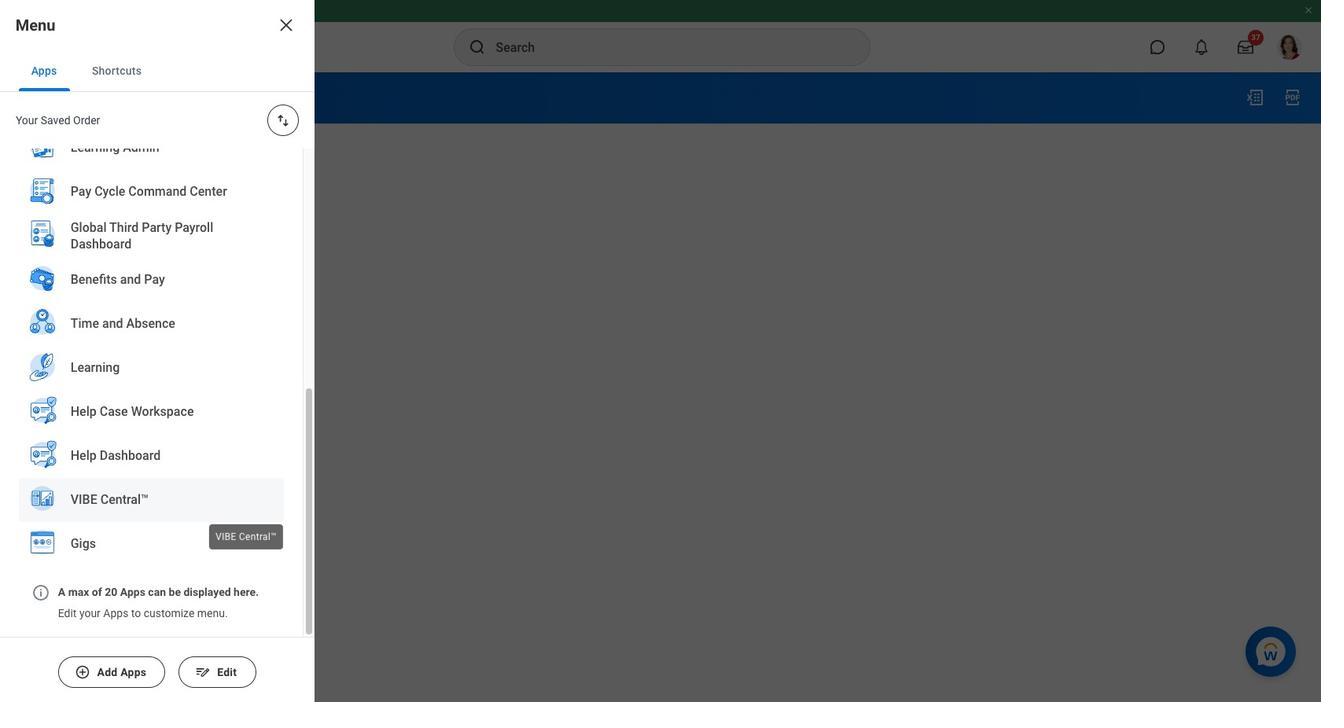 Task type: locate. For each thing, give the bounding box(es) containing it.
0 vertical spatial learning
[[71, 140, 120, 155]]

and
[[120, 272, 141, 287], [102, 316, 123, 331]]

plus circle image
[[75, 664, 91, 680]]

1 vertical spatial skill
[[31, 148, 52, 160]]

(canada) | facebook
[[144, 317, 245, 330]]

payroll
[[175, 220, 214, 235]]

(empty) down cycle
[[108, 209, 146, 221]]

help dashboard
[[71, 448, 161, 463]]

0 vertical spatial edit
[[58, 607, 77, 619]]

french (canada) | facebook
[[108, 317, 245, 330]]

(empty) down yes
[[108, 393, 146, 405]]

status
[[31, 178, 63, 191]]

use
[[43, 362, 62, 375]]

tab list
[[0, 50, 315, 92]]

apps right add
[[120, 666, 146, 679]]

menu
[[16, 16, 56, 35]]

1 vertical spatial (empty)
[[108, 393, 146, 405]]

list inside global navigation dialog
[[0, 0, 303, 579]]

0 vertical spatial vibe central™
[[71, 492, 149, 507]]

vibe central™
[[71, 492, 149, 507], [216, 532, 277, 543]]

in
[[31, 362, 41, 375]]

1 vertical spatial help
[[71, 448, 97, 463]]

view skills cloud skill
[[31, 86, 219, 109]]

1 horizontal spatial central™
[[239, 532, 277, 543]]

help case workspace
[[71, 404, 194, 419]]

max
[[68, 586, 89, 598]]

1 vertical spatial edit
[[217, 666, 237, 679]]

0 vertical spatial pay
[[71, 184, 92, 199]]

learning for learning
[[71, 360, 120, 375]]

english
[[108, 278, 144, 291]]

facebook
[[108, 148, 156, 160]]

menu.
[[197, 607, 228, 619]]

help left case
[[71, 404, 97, 419]]

(empty)
[[108, 209, 146, 221], [108, 393, 146, 405]]

list
[[0, 0, 303, 579]]

inbox large image
[[1238, 39, 1253, 55]]

and down dutch
[[120, 272, 141, 287]]

can
[[148, 586, 166, 598]]

learning
[[71, 140, 120, 155], [71, 360, 120, 375]]

vibe up displayed
[[216, 532, 237, 543]]

0 vertical spatial help
[[71, 404, 97, 419]]

0 vertical spatial and
[[120, 272, 141, 287]]

skill right the 'cloud'
[[183, 86, 219, 109]]

apps left to
[[103, 607, 129, 619]]

0 vertical spatial central™
[[101, 492, 149, 507]]

admin
[[123, 140, 160, 155]]

learning admin link
[[19, 126, 284, 171]]

0 vertical spatial vibe
[[71, 492, 98, 507]]

view printable version (pdf) image
[[1283, 88, 1302, 107]]

text edit image
[[195, 664, 211, 680]]

skill up the status
[[31, 148, 52, 160]]

0 horizontal spatial central™
[[101, 492, 149, 507]]

your
[[80, 607, 101, 619]]

command
[[129, 184, 187, 199]]

center
[[190, 184, 227, 199]]

edit inside button
[[217, 666, 237, 679]]

1 horizontal spatial vibe
[[216, 532, 237, 543]]

apps
[[31, 64, 57, 77], [120, 586, 146, 598], [103, 607, 129, 619], [120, 666, 146, 679]]

help down synonyms
[[71, 448, 97, 463]]

translations
[[31, 239, 93, 252]]

2 (empty) from the top
[[108, 393, 146, 405]]

apps up view
[[31, 64, 57, 77]]

and right time
[[102, 316, 123, 331]]

synonyms
[[31, 393, 83, 405]]

edit
[[58, 607, 77, 619], [217, 666, 237, 679]]

learning down order
[[71, 140, 120, 155]]

1 horizontal spatial edit
[[217, 666, 237, 679]]

view skills cloud skill main content
[[0, 72, 1321, 422]]

edit down a
[[58, 607, 77, 619]]

your saved order
[[16, 114, 100, 127]]

global third party payroll dashboard
[[71, 220, 214, 252]]

apps button
[[19, 50, 70, 91]]

dashboard
[[71, 237, 132, 252], [100, 448, 161, 463]]

vibe central™ up here.
[[216, 532, 277, 543]]

benefits and pay link
[[19, 258, 284, 304]]

your
[[16, 114, 38, 127]]

banner
[[0, 0, 1321, 72]]

1 vertical spatial pay
[[144, 272, 165, 287]]

help
[[71, 404, 97, 419], [71, 448, 97, 463]]

dashboard down the help case workspace
[[100, 448, 161, 463]]

vibe
[[71, 492, 98, 507], [216, 532, 237, 543]]

1 (empty) from the top
[[108, 209, 146, 221]]

central™ down "help dashboard"
[[101, 492, 149, 507]]

1 horizontal spatial pay
[[144, 272, 165, 287]]

list containing learning admin
[[0, 0, 303, 579]]

0 horizontal spatial edit
[[58, 607, 77, 619]]

0 horizontal spatial vibe
[[71, 492, 98, 507]]

vibe central™ link
[[19, 478, 284, 524]]

workspace
[[131, 404, 194, 419]]

skill
[[183, 86, 219, 109], [31, 148, 52, 160]]

1 vertical spatial vibe
[[216, 532, 237, 543]]

pay left cycle
[[71, 184, 92, 199]]

cloud
[[129, 86, 178, 109]]

close environment banner image
[[1304, 6, 1313, 15]]

tab list containing apps
[[0, 50, 315, 92]]

0 horizontal spatial vibe central™
[[71, 492, 149, 507]]

add apps button
[[58, 657, 166, 688]]

central™ up here.
[[239, 532, 277, 543]]

1 vertical spatial vibe central™
[[216, 532, 277, 543]]

0 vertical spatial dashboard
[[71, 237, 132, 252]]

gigs
[[71, 536, 96, 551]]

(denmark) | facebook
[[145, 239, 252, 252]]

danish (denmark) | facebook dutch (netherlands) | facebook english (united states) | facebook
[[108, 239, 276, 291]]

1 vertical spatial central™
[[239, 532, 277, 543]]

pay right english
[[144, 272, 165, 287]]

skill element
[[108, 138, 156, 162]]

1 vertical spatial learning
[[71, 360, 120, 375]]

vibe inside list
[[71, 492, 98, 507]]

yes
[[108, 362, 126, 375]]

help case workspace link
[[19, 390, 284, 436]]

edit right text edit image
[[217, 666, 237, 679]]

x image
[[277, 16, 296, 35]]

1 horizontal spatial vibe central™
[[216, 532, 277, 543]]

apps inside button
[[120, 666, 146, 679]]

1 learning from the top
[[71, 140, 120, 155]]

saved
[[41, 114, 71, 127]]

add
[[97, 666, 117, 679]]

party
[[142, 220, 172, 235]]

pay cycle command center link
[[19, 170, 284, 215]]

0 horizontal spatial pay
[[71, 184, 92, 199]]

2 learning from the top
[[71, 360, 120, 375]]

2 help from the top
[[71, 448, 97, 463]]

customize
[[144, 607, 195, 619]]

dashboard down global
[[71, 237, 132, 252]]

order
[[73, 114, 100, 127]]

french (canada) | facebook element
[[108, 314, 245, 330]]

central™
[[101, 492, 149, 507], [239, 532, 277, 543]]

1 horizontal spatial skill
[[183, 86, 219, 109]]

1 vertical spatial and
[[102, 316, 123, 331]]

case
[[100, 404, 128, 419]]

info image
[[31, 583, 50, 602]]

vibe central™ down "help dashboard"
[[71, 492, 149, 507]]

global navigation dialog
[[0, 0, 315, 702]]

vibe up gigs
[[71, 492, 98, 507]]

learning right use
[[71, 360, 120, 375]]

be
[[169, 586, 181, 598]]

vibe central™ inside global navigation dialog
[[71, 492, 149, 507]]

danish (denmark) | facebook element
[[108, 236, 252, 252]]

0 vertical spatial (empty)
[[108, 209, 146, 221]]

1 help from the top
[[71, 404, 97, 419]]

pay
[[71, 184, 92, 199], [144, 272, 165, 287]]



Task type: describe. For each thing, give the bounding box(es) containing it.
20
[[105, 586, 118, 598]]

of
[[92, 586, 102, 598]]

here.
[[234, 586, 259, 598]]

english (united states) | facebook element
[[108, 275, 276, 291]]

a max of 20 apps can be displayed here.
[[58, 586, 259, 598]]

displayed
[[184, 586, 231, 598]]

and for benefits
[[120, 272, 141, 287]]

skills
[[78, 86, 124, 109]]

profile logan mcneil element
[[1268, 30, 1312, 64]]

third
[[110, 220, 139, 235]]

view
[[31, 86, 73, 109]]

(empty) for category
[[108, 209, 146, 221]]

(netherlands) | facebook
[[140, 259, 263, 271]]

danish
[[108, 239, 142, 252]]

pay cycle command center
[[71, 184, 227, 199]]

0 vertical spatial skill
[[183, 86, 219, 109]]

time and absence link
[[19, 302, 284, 348]]

gigs link
[[19, 522, 284, 568]]

learning for learning admin
[[71, 140, 120, 155]]

dashboard inside global third party payroll dashboard
[[71, 237, 132, 252]]

items selected list
[[108, 236, 276, 331]]

in use
[[31, 362, 62, 375]]

help for help dashboard
[[71, 448, 97, 463]]

edit your apps to customize menu.
[[58, 607, 228, 619]]

dutch (netherlands) | facebook element
[[108, 256, 263, 271]]

dutch
[[108, 259, 137, 271]]

to
[[131, 607, 141, 619]]

search image
[[467, 38, 486, 57]]

states) | facebook
[[185, 278, 276, 291]]

french
[[108, 317, 142, 330]]

learning admin
[[71, 140, 160, 155]]

a
[[58, 586, 66, 598]]

add apps
[[97, 666, 146, 679]]

export to excel image
[[1246, 88, 1264, 107]]

active
[[108, 178, 139, 191]]

benefits and pay
[[71, 272, 165, 287]]

edit for edit
[[217, 666, 237, 679]]

1 vertical spatial dashboard
[[100, 448, 161, 463]]

sort image
[[275, 112, 291, 128]]

(united
[[147, 278, 182, 291]]

apps up to
[[120, 586, 146, 598]]

category
[[31, 209, 76, 221]]

and for time
[[102, 316, 123, 331]]

shortcuts button
[[79, 50, 154, 91]]

absence
[[126, 316, 176, 331]]

edit button
[[178, 657, 256, 688]]

help dashboard link
[[19, 434, 284, 480]]

time
[[71, 316, 99, 331]]

(empty) for synonyms
[[108, 393, 146, 405]]

shortcuts
[[92, 64, 142, 77]]

cycle
[[95, 184, 126, 199]]

0 horizontal spatial skill
[[31, 148, 52, 160]]

edit for edit your apps to customize menu.
[[58, 607, 77, 619]]

help for help case workspace
[[71, 404, 97, 419]]

learning link
[[19, 346, 284, 392]]

global
[[71, 220, 107, 235]]

benefits
[[71, 272, 117, 287]]

status element
[[108, 169, 139, 192]]

apps inside button
[[31, 64, 57, 77]]

notifications large image
[[1194, 39, 1209, 55]]

time and absence
[[71, 316, 176, 331]]

in use element
[[108, 353, 126, 376]]

central™ inside vibe central™ link
[[101, 492, 149, 507]]



Task type: vqa. For each thing, say whether or not it's contained in the screenshot.


